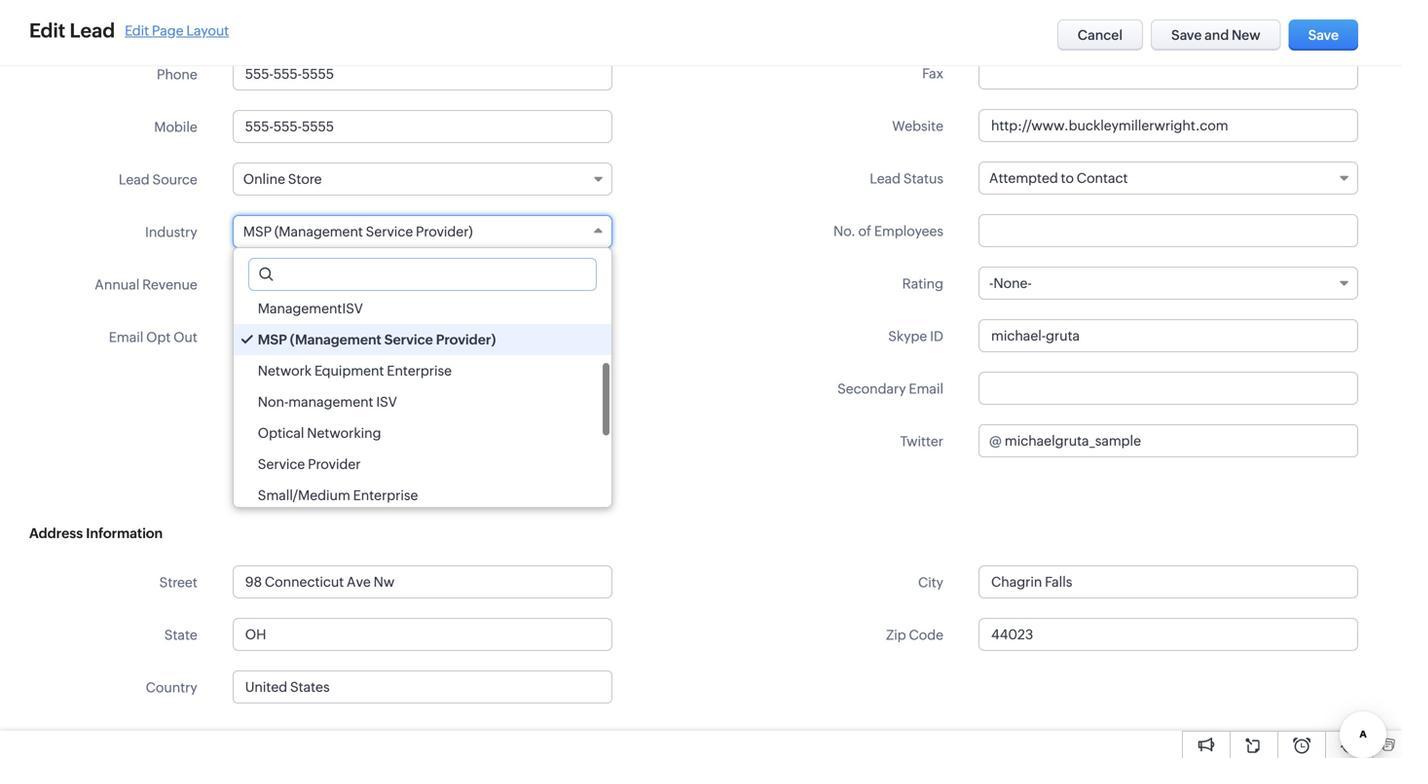 Task type: vqa. For each thing, say whether or not it's contained in the screenshot.
fourth 'Tara' from the top
no



Task type: locate. For each thing, give the bounding box(es) containing it.
msp (management service provider)
[[243, 224, 473, 240], [258, 332, 496, 348]]

msp (management service provider) up network equipment enterprise
[[258, 332, 496, 348]]

address information
[[29, 526, 163, 542]]

source
[[152, 172, 198, 188]]

enterprise
[[387, 363, 452, 379], [353, 488, 418, 504]]

save
[[1172, 27, 1203, 43], [1309, 27, 1340, 43]]

cancel button
[[1058, 19, 1144, 51]]

non-management isv option
[[234, 387, 612, 418]]

code
[[909, 628, 944, 643]]

provider
[[308, 457, 361, 473]]

lead left page
[[70, 19, 115, 42]]

store
[[288, 171, 322, 187]]

no.
[[834, 224, 856, 239]]

(management down store
[[275, 224, 363, 240]]

1 vertical spatial msp (management service provider)
[[258, 332, 496, 348]]

twitter
[[901, 434, 944, 450]]

provider) up network equipment enterprise option
[[436, 332, 496, 348]]

networking
[[307, 426, 381, 441]]

small/medium
[[258, 488, 351, 504]]

of
[[859, 224, 872, 239]]

save inside button
[[1309, 27, 1340, 43]]

1 save from the left
[[1172, 27, 1203, 43]]

0 vertical spatial enterprise
[[387, 363, 452, 379]]

management
[[289, 395, 374, 410]]

msp (management service provider) down store
[[243, 224, 473, 240]]

country
[[146, 681, 198, 696]]

save and new button
[[1152, 19, 1282, 51]]

provider) inside field
[[416, 224, 473, 240]]

0 vertical spatial msp
[[243, 224, 272, 240]]

revenue
[[142, 277, 198, 293]]

website
[[893, 118, 944, 134]]

lead source
[[119, 172, 198, 188]]

-None- field
[[979, 267, 1359, 300]]

(management
[[275, 224, 363, 240], [290, 332, 382, 348]]

save for save and new
[[1172, 27, 1203, 43]]

1 horizontal spatial lead
[[119, 172, 150, 188]]

None text field
[[979, 57, 1359, 90], [233, 57, 613, 91], [979, 214, 1359, 247], [249, 259, 596, 290], [233, 566, 613, 599], [979, 566, 1359, 599], [979, 619, 1359, 652], [979, 57, 1359, 90], [233, 57, 613, 91], [979, 214, 1359, 247], [249, 259, 596, 290], [233, 566, 613, 599], [979, 566, 1359, 599], [979, 619, 1359, 652]]

enterprise up the non-management isv "option"
[[387, 363, 452, 379]]

None field
[[234, 672, 612, 703]]

msp down online
[[243, 224, 272, 240]]

service
[[366, 224, 413, 240], [385, 332, 433, 348], [258, 457, 305, 473]]

address
[[29, 526, 83, 542]]

page
[[152, 23, 184, 38]]

service inside field
[[366, 224, 413, 240]]

email up the twitter
[[909, 381, 944, 397]]

lead left status
[[870, 171, 901, 187]]

0 vertical spatial service
[[366, 224, 413, 240]]

optical networking option
[[234, 418, 612, 449]]

information
[[86, 526, 163, 542]]

service down the online store "field"
[[366, 224, 413, 240]]

save left the and
[[1172, 27, 1203, 43]]

save right the new
[[1309, 27, 1340, 43]]

0 horizontal spatial lead
[[70, 19, 115, 42]]

street
[[159, 575, 198, 591]]

enterprise down service provider 'option'
[[353, 488, 418, 504]]

network
[[258, 363, 312, 379]]

service inside 'option'
[[258, 457, 305, 473]]

1 vertical spatial provider)
[[436, 332, 496, 348]]

email
[[109, 330, 143, 345], [909, 381, 944, 397]]

msp up network
[[258, 332, 287, 348]]

id
[[931, 329, 944, 344]]

save inside button
[[1172, 27, 1203, 43]]

save button
[[1290, 19, 1359, 51]]

0 horizontal spatial email
[[109, 330, 143, 345]]

online
[[243, 171, 285, 187]]

1 vertical spatial service
[[385, 332, 433, 348]]

isv
[[376, 395, 397, 410]]

1 horizontal spatial email
[[909, 381, 944, 397]]

1 vertical spatial (management
[[290, 332, 382, 348]]

online store
[[243, 171, 322, 187]]

0 vertical spatial (management
[[275, 224, 363, 240]]

lead
[[70, 19, 115, 42], [870, 171, 901, 187], [119, 172, 150, 188]]

2 save from the left
[[1309, 27, 1340, 43]]

2 vertical spatial service
[[258, 457, 305, 473]]

email opt out
[[109, 330, 198, 345]]

msp
[[243, 224, 272, 240], [258, 332, 287, 348]]

Online Store field
[[233, 163, 613, 196]]

email left the opt
[[109, 330, 143, 345]]

msp (management service provider) inside option
[[258, 332, 496, 348]]

0 vertical spatial msp (management service provider)
[[243, 224, 473, 240]]

mobile
[[154, 119, 198, 135]]

msp inside field
[[243, 224, 272, 240]]

msp (management service provider) option
[[234, 324, 612, 356]]

no. of employees
[[834, 224, 944, 239]]

1 horizontal spatial save
[[1309, 27, 1340, 43]]

msp inside option
[[258, 332, 287, 348]]

non-
[[258, 395, 289, 410]]

0 vertical spatial email
[[109, 330, 143, 345]]

lead for industry
[[119, 172, 150, 188]]

2 horizontal spatial lead
[[870, 171, 901, 187]]

service down optical
[[258, 457, 305, 473]]

provider) down the online store "field"
[[416, 224, 473, 240]]

save for save
[[1309, 27, 1340, 43]]

lead status
[[870, 171, 944, 187]]

None text field
[[979, 4, 1359, 37], [233, 5, 613, 38], [979, 109, 1359, 142], [233, 110, 613, 143], [255, 269, 612, 300], [979, 320, 1359, 353], [979, 372, 1359, 405], [1005, 426, 1358, 457], [233, 619, 613, 652], [234, 672, 612, 703], [979, 4, 1359, 37], [233, 5, 613, 38], [979, 109, 1359, 142], [233, 110, 613, 143], [255, 269, 612, 300], [979, 320, 1359, 353], [979, 372, 1359, 405], [1005, 426, 1358, 457], [233, 619, 613, 652], [234, 672, 612, 703]]

(management up the equipment
[[290, 332, 382, 348]]

1 vertical spatial msp
[[258, 332, 287, 348]]

0 horizontal spatial save
[[1172, 27, 1203, 43]]

0 horizontal spatial edit
[[29, 19, 65, 42]]

optical
[[258, 426, 304, 441]]

opt
[[146, 330, 171, 345]]

$
[[243, 277, 252, 292]]

secondary
[[838, 381, 907, 397]]

lead left source in the left top of the page
[[119, 172, 150, 188]]

1 horizontal spatial edit
[[125, 23, 149, 38]]

service provider
[[258, 457, 361, 473]]

service up network equipment enterprise option
[[385, 332, 433, 348]]

skype id
[[889, 329, 944, 344]]

Attempted to Contact field
[[979, 162, 1359, 195]]

edit
[[29, 19, 65, 42], [125, 23, 149, 38]]

status
[[904, 171, 944, 187]]

0 vertical spatial provider)
[[416, 224, 473, 240]]

provider)
[[416, 224, 473, 240], [436, 332, 496, 348]]

list box
[[234, 293, 612, 511]]

list box containing managementisv
[[234, 293, 612, 511]]

none-
[[994, 276, 1032, 291]]

provider) inside option
[[436, 332, 496, 348]]



Task type: describe. For each thing, give the bounding box(es) containing it.
lead for no. of employees
[[870, 171, 901, 187]]

network equipment enterprise option
[[234, 356, 612, 387]]

managementisv
[[258, 301, 363, 317]]

small/medium enterprise option
[[234, 480, 612, 511]]

fax
[[923, 66, 944, 81]]

zip code
[[887, 628, 944, 643]]

attempted
[[990, 170, 1059, 186]]

attempted to contact
[[990, 170, 1129, 186]]

@
[[990, 434, 1002, 449]]

network equipment enterprise
[[258, 363, 452, 379]]

zip
[[887, 628, 907, 643]]

save and new
[[1172, 27, 1261, 43]]

optical networking
[[258, 426, 381, 441]]

service provider option
[[234, 449, 612, 480]]

annual revenue
[[95, 277, 198, 293]]

-
[[990, 276, 994, 291]]

to
[[1061, 170, 1075, 186]]

edit lead edit page layout
[[29, 19, 229, 42]]

-none-
[[990, 276, 1032, 291]]

city
[[919, 575, 944, 591]]

msp (management service provider) inside field
[[243, 224, 473, 240]]

small/medium enterprise
[[258, 488, 418, 504]]

(management inside field
[[275, 224, 363, 240]]

phone
[[157, 67, 198, 82]]

(management inside option
[[290, 332, 382, 348]]

employees
[[875, 224, 944, 239]]

layout
[[186, 23, 229, 38]]

contact
[[1077, 170, 1129, 186]]

annual
[[95, 277, 140, 293]]

1 vertical spatial enterprise
[[353, 488, 418, 504]]

edit inside edit lead edit page layout
[[125, 23, 149, 38]]

rating
[[903, 276, 944, 292]]

equipment
[[315, 363, 384, 379]]

state
[[164, 628, 198, 643]]

industry
[[145, 225, 198, 240]]

non-management isv
[[258, 395, 397, 410]]

and
[[1205, 27, 1230, 43]]

1 vertical spatial email
[[909, 381, 944, 397]]

MSP (Management Service Provider) field
[[233, 215, 613, 248]]

service inside option
[[385, 332, 433, 348]]

managementisv option
[[234, 293, 612, 324]]

skype
[[889, 329, 928, 344]]

title
[[171, 14, 198, 30]]

out
[[173, 330, 198, 345]]

new
[[1232, 27, 1261, 43]]

edit page layout link
[[125, 23, 229, 38]]

cancel
[[1078, 27, 1123, 43]]

secondary email
[[838, 381, 944, 397]]



